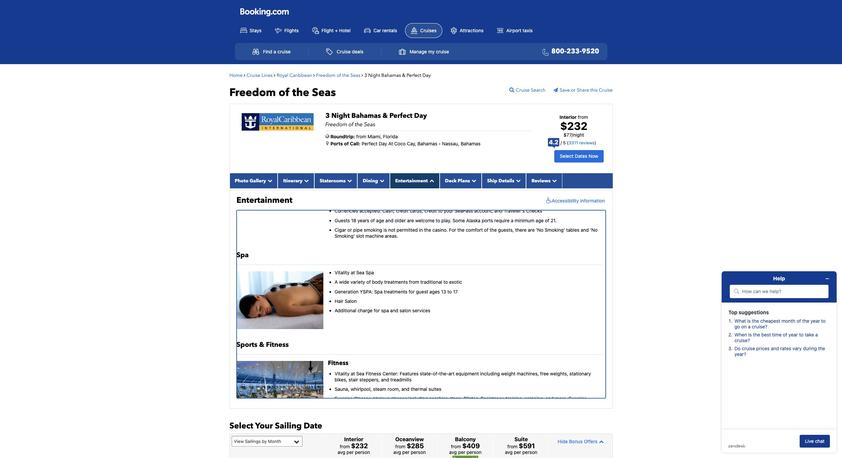 Task type: locate. For each thing, give the bounding box(es) containing it.
1 at from the top
[[351, 270, 355, 276]]

2 vertical spatial fitness
[[366, 371, 381, 377]]

for left spa on the left bottom
[[374, 308, 380, 314]]

and down cash,
[[385, 218, 394, 223]]

1 chevron down image from the left
[[303, 178, 309, 183]]

day up cay,
[[414, 111, 427, 120]]

at for whirlpool,
[[351, 371, 355, 377]]

2 angle right image from the left
[[274, 73, 275, 78]]

1 vitality from the top
[[335, 270, 350, 276]]

day for 3 night bahamas & perfect day
[[423, 72, 431, 79]]

2 angle right image from the left
[[362, 73, 363, 78]]

for inside "exercise classes: various classes including aerobics, yoga, pilates, resistance training, spinning, and more. exercise programs vary by ship itinerary (additional fee for some classes)"
[[435, 402, 442, 408]]

2 exercise from the left
[[569, 396, 587, 402]]

3 inside 3 night bahamas & perfect day freedom of the seas
[[325, 111, 330, 120]]

0 vertical spatial at
[[351, 270, 355, 276]]

1 chevron down image from the left
[[266, 178, 272, 183]]

1 angle right image from the left
[[244, 73, 245, 78]]

dining button
[[357, 173, 390, 189]]

sea up stair
[[356, 371, 364, 377]]

chevron down image inside "dining" dropdown button
[[378, 178, 385, 183]]

a down traveler's
[[511, 218, 513, 223]]

1 horizontal spatial cruise
[[436, 49, 449, 54]]

angle right image
[[313, 73, 315, 78], [362, 73, 363, 78]]

or
[[571, 87, 576, 93], [347, 227, 352, 233]]

1 vertical spatial day
[[414, 111, 427, 120]]

at for wide
[[351, 270, 355, 276]]

and down center:
[[381, 377, 389, 383]]

chevron down image inside 'staterooms' dropdown button
[[346, 178, 352, 183]]

$232 for interior from $232 $77 / night
[[560, 120, 588, 132]]

day inside 3 night bahamas & perfect day freedom of the seas
[[414, 111, 427, 120]]

angle right image right 'lines'
[[274, 73, 275, 78]]

avg inside interior from $232 avg per person
[[338, 450, 345, 456]]

0 horizontal spatial fitness
[[266, 341, 289, 350]]

4 per from the left
[[514, 450, 521, 456]]

0 vertical spatial are
[[407, 218, 414, 223]]

sailings
[[245, 439, 261, 444]]

are right "there"
[[528, 227, 535, 233]]

vitality inside vitality at sea fitness center: features state-of-the-art equipment including weight machines, free weights, stationary bikes, stair steppers, and treadmills
[[335, 371, 350, 377]]

0 vertical spatial select
[[560, 153, 574, 159]]

per inside interior from $232 avg per person
[[347, 450, 354, 456]]

1 vertical spatial &
[[383, 111, 388, 120]]

are up permitted
[[407, 218, 414, 223]]

at up variety
[[351, 270, 355, 276]]

/ left 5 at top right
[[561, 140, 562, 146]]

1 vertical spatial freedom
[[229, 85, 276, 100]]

1 vertical spatial night
[[331, 111, 350, 120]]

day for 3 night bahamas & perfect day freedom of the seas
[[414, 111, 427, 120]]

1 vertical spatial perfect
[[390, 111, 413, 120]]

per inside suite from $591 avg per person
[[514, 450, 521, 456]]

/ up 4.2 / 5 ( 3311 reviews )
[[572, 132, 573, 138]]

0 horizontal spatial by
[[262, 439, 267, 444]]

0 vertical spatial smoking'
[[545, 227, 565, 233]]

13
[[441, 289, 446, 295]]

cigar
[[335, 227, 346, 233]]

3 avg from the left
[[449, 450, 457, 456]]

/
[[572, 132, 573, 138], [561, 140, 562, 146]]

hide
[[558, 439, 568, 445]]

to left your
[[438, 208, 443, 214]]

2 avg from the left
[[393, 450, 401, 456]]

0 horizontal spatial 3
[[325, 111, 330, 120]]

2 per from the left
[[402, 450, 410, 456]]

angle right image
[[244, 73, 245, 78], [274, 73, 275, 78]]

from inside interior from $232 $77 / night
[[578, 114, 588, 120]]

1 vertical spatial sea
[[356, 371, 364, 377]]

alaska
[[466, 218, 481, 223]]

at inside vitality at sea fitness center: features state-of-the-art equipment including weight machines, free weights, stationary bikes, stair steppers, and treadmills
[[351, 371, 355, 377]]

cruise left search
[[516, 87, 530, 93]]

oceanview
[[395, 437, 424, 443]]

chevron down image
[[303, 178, 309, 183], [378, 178, 385, 183], [470, 178, 476, 183]]

1 exercise from the left
[[335, 396, 353, 402]]

select down (
[[560, 153, 574, 159]]

avg for $591
[[505, 450, 513, 456]]

from inside suite from $591 avg per person
[[507, 444, 518, 450]]

cruise right find
[[277, 49, 291, 54]]

yoga,
[[450, 396, 463, 402]]

per inside oceanview from $285 avg per person
[[402, 450, 410, 456]]

spa
[[237, 251, 249, 260], [366, 270, 374, 276], [374, 289, 383, 295]]

freedom up roundtrip:
[[325, 121, 347, 128]]

of down ports
[[484, 227, 489, 233]]

per for $591
[[514, 450, 521, 456]]

chevron down image left staterooms
[[303, 178, 309, 183]]

1 vertical spatial freedom of the seas
[[229, 85, 336, 100]]

1 age from the left
[[376, 218, 384, 223]]

per up recommended image
[[458, 450, 465, 456]]

pilates,
[[464, 396, 480, 402]]

smoking' down 21.
[[545, 227, 565, 233]]

royal
[[277, 72, 288, 79]]

1 horizontal spatial 3
[[364, 72, 367, 79]]

cruise inside dropdown button
[[436, 49, 449, 54]]

1 horizontal spatial age
[[536, 218, 544, 223]]

& up florida on the left top of page
[[383, 111, 388, 120]]

avg inside balcony from $409 avg per person
[[449, 450, 457, 456]]

0 vertical spatial /
[[572, 132, 573, 138]]

freedom down cruise lines
[[229, 85, 276, 100]]

various
[[374, 396, 390, 402]]

exercise up the programs
[[335, 396, 353, 402]]

chevron down image
[[266, 178, 272, 183], [346, 178, 352, 183], [514, 178, 521, 183], [551, 178, 557, 183]]

sailing
[[275, 421, 302, 432]]

3 chevron down image from the left
[[514, 178, 521, 183]]

0 vertical spatial night
[[368, 72, 380, 79]]

search
[[531, 87, 545, 93]]

& for 3 night bahamas & perfect day
[[402, 72, 405, 79]]

freedom of the seas down "royal"
[[229, 85, 336, 100]]

map marker image
[[326, 141, 329, 146]]

3 for 3 night bahamas & perfect day
[[364, 72, 367, 79]]

at
[[351, 270, 355, 276], [351, 371, 355, 377]]

angle right image for royal caribbean
[[313, 73, 315, 78]]

1 horizontal spatial fitness
[[328, 359, 348, 368]]

person down the suite
[[522, 450, 537, 456]]

paper plane image
[[553, 88, 560, 92]]

1 vertical spatial entertainment
[[237, 195, 292, 206]]

5
[[563, 140, 566, 146]]

1 sea from the top
[[356, 270, 364, 276]]

of inside 3 night bahamas & perfect day freedom of the seas
[[349, 121, 354, 128]]

age up is
[[376, 218, 384, 223]]

view sailings by month link
[[231, 436, 302, 447]]

2 horizontal spatial chevron down image
[[470, 178, 476, 183]]

including left weight
[[480, 371, 500, 377]]

night for 3 night bahamas & perfect day freedom of the seas
[[331, 111, 350, 120]]

vitality
[[335, 270, 350, 276], [335, 371, 350, 377]]

charge
[[358, 308, 373, 314]]

3 night bahamas & perfect day
[[364, 72, 431, 79]]

at up stair
[[351, 371, 355, 377]]

perfect inside 3 night bahamas & perfect day freedom of the seas
[[390, 111, 413, 120]]

1 horizontal spatial &
[[383, 111, 388, 120]]

sea up variety
[[356, 270, 364, 276]]

by left ship
[[367, 402, 372, 408]]

0 horizontal spatial 'no
[[536, 227, 544, 233]]

seas down freedom of the seas link
[[312, 85, 336, 100]]

0 horizontal spatial /
[[561, 140, 562, 146]]

a inside main content
[[511, 218, 513, 223]]

resistance
[[481, 396, 504, 402]]

from down balcony
[[451, 444, 461, 450]]

per down the suite
[[514, 450, 521, 456]]

itinerary
[[384, 402, 402, 408]]

minimum
[[515, 218, 535, 223]]

travel menu navigation
[[235, 43, 607, 60]]

entertainment down gallery
[[237, 195, 292, 206]]

angle right image right caribbean
[[313, 73, 315, 78]]

person inside oceanview from $285 avg per person
[[411, 450, 426, 456]]

& right the sports
[[259, 341, 264, 350]]

sea for spa
[[356, 270, 364, 276]]

chevron down image inside itinerary dropdown button
[[303, 178, 309, 183]]

from down interior
[[340, 444, 350, 450]]

person inside suite from $591 avg per person
[[522, 450, 537, 456]]

0 vertical spatial entertainment
[[395, 178, 428, 184]]

date
[[304, 421, 322, 432]]

chevron down image inside photo gallery dropdown button
[[266, 178, 272, 183]]

2 person from the left
[[411, 450, 426, 456]]

avg for $232
[[338, 450, 345, 456]]

0 horizontal spatial spa
[[237, 251, 249, 260]]

ports
[[330, 141, 343, 146]]

chevron down image for staterooms
[[346, 178, 352, 183]]

person for $285
[[411, 450, 426, 456]]

chevron up image
[[597, 440, 604, 444]]

1 horizontal spatial smoking'
[[545, 227, 565, 233]]

1 vertical spatial select
[[229, 421, 253, 432]]

1 horizontal spatial entertainment
[[395, 178, 428, 184]]

1 horizontal spatial /
[[572, 132, 573, 138]]

a right find
[[274, 49, 276, 54]]

seas down deals
[[350, 72, 360, 79]]

1 vertical spatial spa
[[366, 270, 374, 276]]

smoking' down cigar
[[335, 233, 355, 239]]

share
[[577, 87, 589, 93]]

2 vertical spatial day
[[379, 141, 387, 146]]

itinerary button
[[278, 173, 314, 189]]

entertainment up cards, at the top of page
[[395, 178, 428, 184]]

1 cruise from the left
[[277, 49, 291, 54]]

or for save
[[571, 87, 576, 93]]

person down oceanview
[[411, 450, 426, 456]]

1 vertical spatial by
[[262, 439, 267, 444]]

roundtrip: from miami, florida
[[330, 134, 398, 139]]

from inside interior from $232 avg per person
[[340, 444, 350, 450]]

select for select          dates now
[[560, 153, 574, 159]]

1 vertical spatial /
[[561, 140, 562, 146]]

from up call:
[[356, 134, 366, 139]]

and right tables
[[581, 227, 589, 233]]

2 horizontal spatial seas
[[364, 121, 375, 128]]

credit up older
[[396, 208, 409, 214]]

1 vertical spatial treatments
[[384, 289, 407, 295]]

1 vertical spatial seas
[[312, 85, 336, 100]]

the inside 3 night bahamas & perfect day freedom of the seas
[[355, 121, 363, 128]]

person
[[355, 450, 370, 456], [411, 450, 426, 456], [467, 450, 482, 456], [522, 450, 537, 456]]

1 vertical spatial vitality
[[335, 371, 350, 377]]

cruise right this
[[599, 87, 613, 93]]

1 'no from the left
[[536, 227, 544, 233]]

of down cruise deals link
[[337, 72, 341, 79]]

0 vertical spatial a
[[274, 49, 276, 54]]

0 vertical spatial day
[[423, 72, 431, 79]]

fitness right the sports
[[266, 341, 289, 350]]

0 horizontal spatial including
[[408, 396, 428, 402]]

3 up "globe" image
[[325, 111, 330, 120]]

freedom of the seas down cruise deals link
[[316, 72, 360, 79]]

1 vertical spatial a
[[511, 218, 513, 223]]

/ inside interior from $232 $77 / night
[[572, 132, 573, 138]]

1 per from the left
[[347, 450, 354, 456]]

flights
[[284, 27, 299, 33]]

0 vertical spatial perfect
[[407, 72, 421, 79]]

by left month
[[262, 439, 267, 444]]

search image
[[509, 87, 516, 92]]

avg down oceanview
[[393, 450, 401, 456]]

1 horizontal spatial seas
[[350, 72, 360, 79]]

angle right image right home link
[[244, 73, 245, 78]]

sea inside vitality at sea fitness center: features state-of-the-art equipment including weight machines, free weights, stationary bikes, stair steppers, and treadmills
[[356, 371, 364, 377]]

0 vertical spatial vitality
[[335, 270, 350, 276]]

'no
[[536, 227, 544, 233], [590, 227, 598, 233]]

0 vertical spatial $232
[[560, 120, 588, 132]]

3 chevron down image from the left
[[470, 178, 476, 183]]

3 person from the left
[[467, 450, 482, 456]]

from for oceanview from $285 avg per person
[[395, 444, 405, 450]]

2 vertical spatial for
[[435, 402, 442, 408]]

perfect down miami,
[[362, 141, 378, 146]]

to
[[438, 208, 443, 214], [436, 218, 440, 223], [444, 280, 448, 285], [447, 289, 452, 295]]

2 sea from the top
[[356, 371, 364, 377]]

day left at
[[379, 141, 387, 146]]

0 horizontal spatial a
[[274, 49, 276, 54]]

vary
[[357, 402, 366, 408]]

avg for $285
[[393, 450, 401, 456]]

'no right "there"
[[536, 227, 544, 233]]

day down the manage my cruise dropdown button
[[423, 72, 431, 79]]

freedom inside 3 night bahamas & perfect day freedom of the seas
[[325, 121, 347, 128]]

1 vertical spatial $232
[[351, 443, 368, 450]]

2 chevron down image from the left
[[346, 178, 352, 183]]

from inside balcony from $409 avg per person
[[451, 444, 461, 450]]

person inside balcony from $409 avg per person
[[467, 450, 482, 456]]

perfect up florida on the left top of page
[[390, 111, 413, 120]]

from inside oceanview from $285 avg per person
[[395, 444, 405, 450]]

chevron down image for reviews
[[551, 178, 557, 183]]

chevron down image left "reviews"
[[514, 178, 521, 183]]

1 avg from the left
[[338, 450, 345, 456]]

freedom right caribbean
[[316, 72, 336, 79]]

some
[[453, 218, 465, 223]]

2 horizontal spatial &
[[402, 72, 405, 79]]

0 vertical spatial including
[[480, 371, 500, 377]]

save
[[560, 87, 570, 93]]

of left 21.
[[545, 218, 549, 223]]

information
[[580, 198, 605, 204]]

guests 18 years of age and older are welcome to play. some alaska ports require a minimum age of 21.
[[335, 218, 557, 223]]

chevron down image inside the reviews dropdown button
[[551, 178, 557, 183]]

vitality up the bikes, at the left bottom of page
[[335, 371, 350, 377]]

or inside cigar or pipe smoking is not permitted in the casino. for the comfort of the guests, there are 'no smoking' tables and 'no smoking' slot machine areas.
[[347, 227, 352, 233]]

2 at from the top
[[351, 371, 355, 377]]

avg inside oceanview from $285 avg per person
[[393, 450, 401, 456]]

0 vertical spatial for
[[409, 289, 415, 295]]

person down interior
[[355, 450, 370, 456]]

1 vertical spatial smoking'
[[335, 233, 355, 239]]

ship
[[487, 178, 497, 184]]

of
[[337, 72, 341, 79], [279, 85, 290, 100], [349, 121, 354, 128], [344, 141, 349, 146], [371, 218, 375, 223], [545, 218, 549, 223], [484, 227, 489, 233], [366, 280, 371, 285]]

tables
[[566, 227, 580, 233]]

night
[[368, 72, 380, 79], [331, 111, 350, 120]]

1 horizontal spatial angle right image
[[362, 73, 363, 78]]

2 horizontal spatial fitness
[[366, 371, 381, 377]]

fitness
[[266, 341, 289, 350], [328, 359, 348, 368], [366, 371, 381, 377]]

1 person from the left
[[355, 450, 370, 456]]

2 cruise from the left
[[436, 49, 449, 54]]

1 horizontal spatial exercise
[[569, 396, 587, 402]]

from
[[578, 114, 588, 120], [356, 134, 366, 139], [409, 280, 419, 285], [340, 444, 350, 450], [395, 444, 405, 450], [451, 444, 461, 450], [507, 444, 518, 450]]

$232 inside interior from $232 avg per person
[[351, 443, 368, 450]]

0 horizontal spatial credit
[[396, 208, 409, 214]]

0 horizontal spatial &
[[259, 341, 264, 350]]

0 horizontal spatial select
[[229, 421, 253, 432]]

additional
[[335, 308, 356, 314]]

cruise inside travel menu "navigation"
[[337, 49, 351, 54]]

)
[[595, 140, 596, 146]]

cigar or pipe smoking is not permitted in the casino. for the comfort of the guests, there are 'no smoking' tables and 'no smoking' slot machine areas.
[[335, 227, 598, 239]]

of down "royal"
[[279, 85, 290, 100]]

treadmills
[[390, 377, 412, 383]]

from for interior from $232 $77 / night
[[578, 114, 588, 120]]

1 horizontal spatial $232
[[560, 120, 588, 132]]

freedom of the seas main content
[[226, 67, 616, 459]]

0 vertical spatial &
[[402, 72, 405, 79]]

0 horizontal spatial age
[[376, 218, 384, 223]]

cruise inside "link"
[[277, 49, 291, 54]]

cruise for manage my cruise
[[436, 49, 449, 54]]

$591
[[519, 443, 535, 450]]

vitality up wide
[[335, 270, 350, 276]]

caribbean
[[289, 72, 312, 79]]

interior
[[344, 437, 363, 443]]

2 'no from the left
[[590, 227, 598, 233]]

person up recommended image
[[467, 450, 482, 456]]

0 horizontal spatial smoking'
[[335, 233, 355, 239]]

ship details
[[487, 178, 514, 184]]

guests
[[335, 218, 350, 223]]

accessibility
[[552, 198, 579, 204]]

&
[[402, 72, 405, 79], [383, 111, 388, 120], [259, 341, 264, 350]]

chevron down image for dining
[[378, 178, 385, 183]]

classes
[[391, 396, 407, 402]]

cruise left 'lines'
[[247, 72, 260, 79]]

4 person from the left
[[522, 450, 537, 456]]

0 vertical spatial or
[[571, 87, 576, 93]]

chevron down image inside the deck plans dropdown button
[[470, 178, 476, 183]]

1 vertical spatial for
[[374, 308, 380, 314]]

find
[[263, 49, 272, 54]]

2 vitality from the top
[[335, 371, 350, 377]]

avg for $409
[[449, 450, 457, 456]]

1 horizontal spatial a
[[511, 218, 513, 223]]

photo gallery button
[[229, 173, 278, 189]]

aerobics,
[[429, 396, 449, 402]]

4 chevron down image from the left
[[551, 178, 557, 183]]

cruise deals
[[337, 49, 364, 54]]

your
[[444, 208, 453, 214]]

select your sailing date
[[229, 421, 322, 432]]

avg inside suite from $591 avg per person
[[505, 450, 513, 456]]

1 horizontal spatial spa
[[366, 270, 374, 276]]

cruise left deals
[[337, 49, 351, 54]]

and left more.
[[546, 396, 554, 402]]

1 horizontal spatial chevron down image
[[378, 178, 385, 183]]

find a cruise
[[263, 49, 291, 54]]

per inside balcony from $409 avg per person
[[458, 450, 465, 456]]

generation yspa: spa treatments for guest ages 13 to 17
[[335, 289, 458, 295]]

the down caribbean
[[292, 85, 309, 100]]

flight + hotel link
[[307, 23, 356, 38]]

1 horizontal spatial select
[[560, 153, 574, 159]]

of left body
[[366, 280, 371, 285]]

treatments up generation yspa: spa treatments for guest ages 13 to 17
[[384, 280, 408, 285]]

person inside interior from $232 avg per person
[[355, 450, 370, 456]]

0 horizontal spatial are
[[407, 218, 414, 223]]

perfect down manage
[[407, 72, 421, 79]]

age down checks
[[536, 218, 544, 223]]

1 horizontal spatial or
[[571, 87, 576, 93]]

exercise classes: various classes including aerobics, yoga, pilates, resistance training, spinning, and more. exercise programs vary by ship itinerary (additional fee for some classes)
[[335, 396, 587, 408]]

'no right tables
[[590, 227, 598, 233]]

1 horizontal spatial credit
[[424, 208, 437, 214]]

0 horizontal spatial angle right image
[[313, 73, 315, 78]]

free
[[540, 371, 549, 377]]

3 right freedom of the seas link
[[364, 72, 367, 79]]

1 horizontal spatial are
[[528, 227, 535, 233]]

spinning,
[[525, 396, 544, 402]]

1 vertical spatial at
[[351, 371, 355, 377]]

are
[[407, 218, 414, 223], [528, 227, 535, 233]]

0 horizontal spatial $232
[[351, 443, 368, 450]]

the down cruise deals link
[[342, 72, 349, 79]]

chevron down image up cash,
[[378, 178, 385, 183]]

1 horizontal spatial 'no
[[590, 227, 598, 233]]

select up view
[[229, 421, 253, 432]]

0 vertical spatial treatments
[[384, 280, 408, 285]]

cruise for find a cruise
[[277, 49, 291, 54]]

1 horizontal spatial including
[[480, 371, 500, 377]]

recommended image
[[452, 456, 478, 459]]

2 horizontal spatial for
[[435, 402, 442, 408]]

$232 inside interior from $232 $77 / night
[[560, 120, 588, 132]]

the up roundtrip: from miami, florida
[[355, 121, 363, 128]]

for
[[409, 289, 415, 295], [374, 308, 380, 314], [435, 402, 442, 408]]

exercise
[[335, 396, 353, 402], [569, 396, 587, 402]]

0 vertical spatial fitness
[[266, 341, 289, 350]]

per down interior
[[347, 450, 354, 456]]

0 horizontal spatial exercise
[[335, 396, 353, 402]]

the right "for"
[[458, 227, 465, 233]]

3 per from the left
[[458, 450, 465, 456]]

cruise for cruise lines
[[247, 72, 260, 79]]

a
[[274, 49, 276, 54], [511, 218, 513, 223]]

& down travel menu "navigation"
[[402, 72, 405, 79]]

1 vertical spatial are
[[528, 227, 535, 233]]

fitness up steppers,
[[366, 371, 381, 377]]

avg up recommended image
[[449, 450, 457, 456]]

or right save
[[571, 87, 576, 93]]

0 horizontal spatial cruise
[[277, 49, 291, 54]]

comfort
[[466, 227, 483, 233]]

and inside "exercise classes: various classes including aerobics, yoga, pilates, resistance training, spinning, and more. exercise programs vary by ship itinerary (additional fee for some classes)"
[[546, 396, 554, 402]]

1 vertical spatial including
[[408, 396, 428, 402]]

night inside 3 night bahamas & perfect day freedom of the seas
[[331, 111, 350, 120]]

sea for fitness
[[356, 371, 364, 377]]

thermal
[[411, 387, 427, 392]]

1 horizontal spatial angle right image
[[274, 73, 275, 78]]

& inside 3 night bahamas & perfect day freedom of the seas
[[383, 111, 388, 120]]

4 avg from the left
[[505, 450, 513, 456]]

1 horizontal spatial by
[[367, 402, 372, 408]]

2 vertical spatial seas
[[364, 121, 375, 128]]

17
[[453, 289, 458, 295]]

vitality at sea fitness center: features state-of-the-art equipment including weight machines, free weights, stationary bikes, stair steppers, and treadmills
[[335, 371, 591, 383]]

per for $285
[[402, 450, 410, 456]]

0 vertical spatial freedom of the seas
[[316, 72, 360, 79]]

years
[[358, 218, 369, 223]]

per down oceanview
[[402, 450, 410, 456]]

1 angle right image from the left
[[313, 73, 315, 78]]

sauna,
[[335, 387, 349, 392]]

2 chevron down image from the left
[[378, 178, 385, 183]]

0 horizontal spatial chevron down image
[[303, 178, 309, 183]]

booking.com home image
[[240, 8, 289, 17]]

chevron down image left ship
[[470, 178, 476, 183]]

chevron down image inside ship details dropdown button
[[514, 178, 521, 183]]

for down aerobics,
[[435, 402, 442, 408]]

including up '(additional'
[[408, 396, 428, 402]]

0 horizontal spatial angle right image
[[244, 73, 245, 78]]

steppers,
[[359, 377, 380, 383]]



Task type: describe. For each thing, give the bounding box(es) containing it.
vitality for vitality at sea spa
[[335, 270, 350, 276]]

0 horizontal spatial seas
[[312, 85, 336, 100]]

florida
[[383, 134, 398, 139]]

airport taxis link
[[492, 23, 538, 38]]

+
[[335, 27, 338, 33]]

and up the require
[[494, 208, 503, 214]]

to left 'play.'
[[436, 218, 440, 223]]

state-
[[420, 371, 433, 377]]

currencies
[[335, 208, 358, 214]]

including inside vitality at sea fitness center: features state-of-the-art equipment including weight machines, free weights, stationary bikes, stair steppers, and treadmills
[[480, 371, 500, 377]]

per for $409
[[458, 450, 465, 456]]

month
[[268, 439, 281, 444]]

interior
[[560, 114, 577, 120]]

vitality at sea spa
[[335, 270, 374, 276]]

view sailings by month
[[234, 439, 281, 444]]

center:
[[382, 371, 399, 377]]

3 night bahamas & perfect day freedom of the seas
[[325, 111, 427, 128]]

sports
[[237, 341, 257, 350]]

interior from $232 $77 / night
[[560, 114, 588, 138]]

to left 17
[[447, 289, 452, 295]]

find a cruise link
[[245, 45, 298, 58]]

0 vertical spatial freedom
[[316, 72, 336, 79]]

by inside "exercise classes: various classes including aerobics, yoga, pilates, resistance training, spinning, and more. exercise programs vary by ship itinerary (additional fee for some classes)"
[[367, 402, 372, 408]]

$232 for interior from $232 avg per person
[[351, 443, 368, 450]]

and inside cigar or pipe smoking is not permitted in the casino. for the comfort of the guests, there are 'no smoking' tables and 'no smoking' slot machine areas.
[[581, 227, 589, 233]]

person for $232
[[355, 450, 370, 456]]

deals
[[352, 49, 364, 54]]

coco
[[394, 141, 406, 146]]

18
[[351, 218, 356, 223]]

and down treadmills
[[401, 387, 409, 392]]

checks
[[526, 208, 542, 214]]

at
[[388, 141, 393, 146]]

cruise lines
[[247, 72, 273, 79]]

233-
[[567, 47, 582, 56]]

person for $409
[[467, 450, 482, 456]]

(
[[567, 140, 569, 146]]

2 vertical spatial spa
[[374, 289, 383, 295]]

of right years
[[371, 218, 375, 223]]

variety
[[351, 280, 365, 285]]

manage my cruise button
[[392, 45, 456, 58]]

seas inside 3 night bahamas & perfect day freedom of the seas
[[364, 121, 375, 128]]

for
[[449, 227, 456, 233]]

accepted:
[[360, 208, 381, 214]]

slot
[[356, 233, 364, 239]]

chevron up image
[[428, 178, 434, 183]]

home link
[[229, 72, 243, 79]]

to up 13
[[444, 280, 448, 285]]

2 age from the left
[[536, 218, 544, 223]]

4.2
[[549, 139, 558, 146]]

equipment
[[456, 371, 479, 377]]

the-
[[439, 371, 449, 377]]

interior from $232 avg per person
[[338, 437, 370, 456]]

bonus
[[569, 439, 583, 445]]

services
[[412, 308, 430, 314]]

roundtrip:
[[330, 134, 355, 139]]

classes:
[[354, 396, 372, 402]]

from for interior from $232 avg per person
[[340, 444, 350, 450]]

chevron down image for photo gallery
[[266, 178, 272, 183]]

balcony from $409 avg per person
[[449, 437, 482, 456]]

wide
[[339, 280, 349, 285]]

0 vertical spatial spa
[[237, 251, 249, 260]]

offers
[[584, 439, 597, 445]]

/ inside 4.2 / 5 ( 3311 reviews )
[[561, 140, 562, 146]]

of down roundtrip:
[[344, 141, 349, 146]]

details
[[499, 178, 514, 184]]

2 vertical spatial perfect
[[362, 141, 378, 146]]

sports & fitness
[[237, 341, 289, 350]]

a inside "link"
[[274, 49, 276, 54]]

older
[[395, 218, 406, 223]]

account,
[[474, 208, 493, 214]]

and inside vitality at sea fitness center: features state-of-the-art equipment including weight machines, free weights, stationary bikes, stair steppers, and treadmills
[[381, 377, 389, 383]]

dates
[[575, 153, 587, 159]]

lines
[[262, 72, 273, 79]]

ship
[[374, 402, 383, 408]]

manage
[[410, 49, 427, 54]]

vitality for vitality at sea fitness center: features state-of-the-art equipment including weight machines, free weights, stationary bikes, stair steppers, and treadmills
[[335, 371, 350, 377]]

classes)
[[456, 402, 474, 408]]

stays link
[[235, 23, 267, 38]]

chevron down image for itinerary
[[303, 178, 309, 183]]

3 for 3 night bahamas & perfect day freedom of the seas
[[325, 111, 330, 120]]

chevron down image for ship details
[[514, 178, 521, 183]]

reviews button
[[526, 173, 562, 189]]

from for balcony from $409 avg per person
[[451, 444, 461, 450]]

this
[[590, 87, 598, 93]]

is
[[383, 227, 387, 233]]

now
[[589, 153, 598, 159]]

1 credit from the left
[[396, 208, 409, 214]]

ports of call: perfect day at coco cay, bahamas • nassau, bahamas
[[330, 141, 481, 146]]

deck plans
[[445, 178, 470, 184]]

machines,
[[517, 371, 539, 377]]

are inside cigar or pipe smoking is not permitted in the casino. for the comfort of the guests, there are 'no smoking' tables and 'no smoking' slot machine areas.
[[528, 227, 535, 233]]

angle right image for freedom of the seas
[[362, 73, 363, 78]]

generation
[[335, 289, 359, 295]]

permitted
[[397, 227, 418, 233]]

airport taxis
[[506, 27, 533, 33]]

and right spa on the left bottom
[[390, 308, 398, 314]]

0 vertical spatial seas
[[350, 72, 360, 79]]

hotel
[[339, 27, 351, 33]]

2 credit from the left
[[424, 208, 437, 214]]

wheelchair image
[[544, 198, 552, 204]]

or for cigar
[[347, 227, 352, 233]]

accessibility information
[[552, 198, 605, 204]]

perfect for 3 night bahamas & perfect day freedom of the seas
[[390, 111, 413, 120]]

car
[[374, 27, 381, 33]]

weight
[[501, 371, 516, 377]]

night for 3 night bahamas & perfect day
[[368, 72, 380, 79]]

cruise for cruise search
[[516, 87, 530, 93]]

exotic
[[449, 280, 462, 285]]

dining
[[363, 178, 378, 184]]

traditional
[[420, 280, 442, 285]]

yspa:
[[360, 289, 373, 295]]

bahamas inside 3 night bahamas & perfect day freedom of the seas
[[352, 111, 381, 120]]

person for $591
[[522, 450, 537, 456]]

from for roundtrip: from miami, florida
[[356, 134, 366, 139]]

fitness inside vitality at sea fitness center: features state-of-the-art equipment including weight machines, free weights, stationary bikes, stair steppers, and treadmills
[[366, 371, 381, 377]]

attractions link
[[445, 23, 489, 38]]

0 horizontal spatial entertainment
[[237, 195, 292, 206]]

(additional
[[403, 402, 426, 408]]

2 vertical spatial &
[[259, 341, 264, 350]]

from up guest
[[409, 280, 419, 285]]

art
[[449, 371, 455, 377]]

suites
[[429, 387, 441, 392]]

the right in
[[424, 227, 431, 233]]

perfect for 3 night bahamas & perfect day
[[407, 72, 421, 79]]

royal caribbean image
[[242, 113, 314, 131]]

taxis
[[523, 27, 533, 33]]

globe image
[[325, 134, 329, 139]]

steam
[[373, 387, 386, 392]]

your
[[255, 421, 273, 432]]

room,
[[388, 387, 400, 392]]

of inside cigar or pipe smoking is not permitted in the casino. for the comfort of the guests, there are 'no smoking' tables and 'no smoking' slot machine areas.
[[484, 227, 489, 233]]

1 horizontal spatial for
[[409, 289, 415, 295]]

casino.
[[432, 227, 448, 233]]

guests,
[[498, 227, 514, 233]]

from for suite from $591 avg per person
[[507, 444, 518, 450]]

angle right image for cruise lines
[[274, 73, 275, 78]]

cruise for cruise deals
[[337, 49, 351, 54]]

$409
[[462, 443, 480, 450]]

bikes,
[[335, 377, 347, 383]]

including inside "exercise classes: various classes including aerobics, yoga, pilates, resistance training, spinning, and more. exercise programs vary by ship itinerary (additional fee for some classes)"
[[408, 396, 428, 402]]

entertainment inside dropdown button
[[395, 178, 428, 184]]

call:
[[350, 141, 360, 146]]

angle right image for home
[[244, 73, 245, 78]]

per for $232
[[347, 450, 354, 456]]

21.
[[551, 218, 557, 223]]

the down ports
[[490, 227, 497, 233]]

chevron down image for deck plans
[[470, 178, 476, 183]]

select for select your sailing date
[[229, 421, 253, 432]]

& for 3 night bahamas & perfect day freedom of the seas
[[383, 111, 388, 120]]

car rentals link
[[359, 23, 403, 38]]

save or share this cruise link
[[553, 87, 613, 93]]



Task type: vqa. For each thing, say whether or not it's contained in the screenshot.


